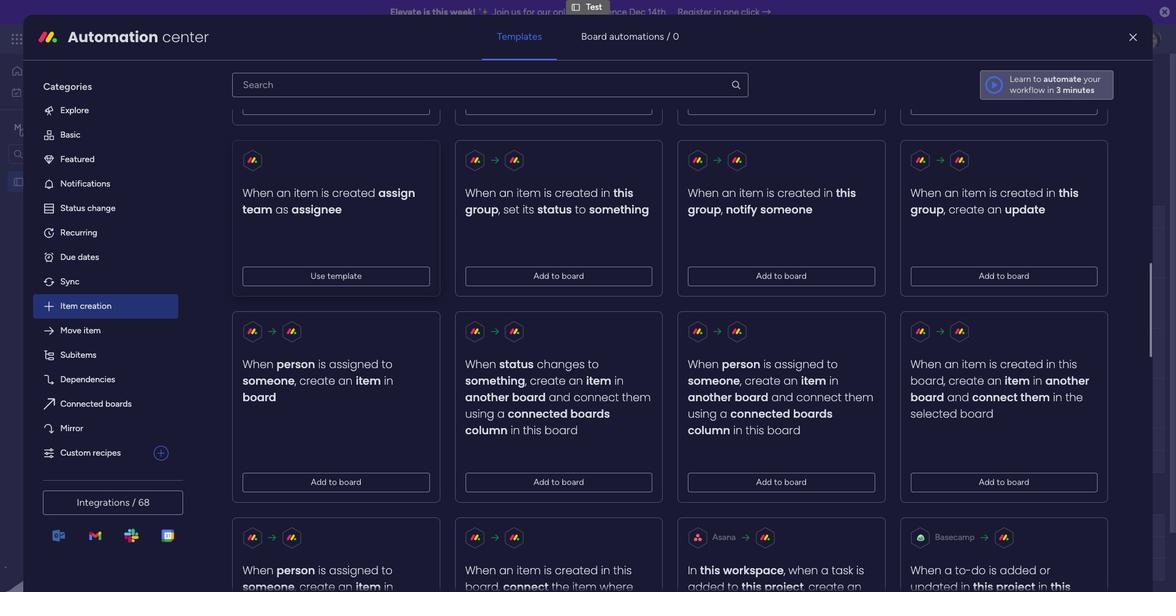 Task type: describe. For each thing, give the bounding box(es) containing it.
status for first "status" field from the bottom
[[517, 521, 542, 531]]

boards inside 'option'
[[105, 399, 132, 410]]

to inside , when a task is added to
[[728, 580, 739, 593]]

kanban button
[[387, 110, 434, 130]]

group for ,
[[688, 202, 722, 217]]

us
[[511, 7, 521, 18]]

dec 14
[[601, 400, 626, 409]]

someone for when person is assigned to someone , create an item in another board
[[688, 374, 740, 389]]

and connect them
[[945, 390, 1050, 405]]

, set its status to something
[[499, 202, 649, 217]]

integrate
[[955, 115, 990, 125]]

in inside when status changes to something , create an item in another board
[[615, 374, 624, 389]]

workflow
[[1010, 85, 1045, 95]]

james peterson image
[[1142, 29, 1161, 49]]

explore
[[60, 105, 89, 116]]

2 of from the left
[[466, 93, 474, 103]]

changes
[[537, 357, 585, 372]]

column information image for due date
[[640, 213, 649, 223]]

3 connect from the left
[[973, 390, 1018, 405]]

column for when status changes to something , create an item in another board
[[466, 423, 508, 439]]

due for due dates
[[60, 252, 76, 263]]

calendar
[[344, 115, 378, 125]]

categories heading
[[33, 70, 179, 99]]

group for , set its
[[466, 202, 499, 217]]

sort
[[466, 147, 483, 158]]

elevate
[[390, 7, 421, 18]]

register in one click →
[[678, 7, 771, 18]]

1 vertical spatial new project
[[232, 248, 279, 259]]

creation
[[80, 301, 112, 312]]

basecamp
[[935, 533, 975, 543]]

assign
[[379, 186, 416, 201]]

medium
[[684, 399, 715, 409]]

join
[[492, 7, 509, 18]]

due for due date
[[596, 212, 611, 223]]

2 timeline field from the top
[[852, 520, 890, 533]]

2 files from the top
[[776, 521, 794, 531]]

status for second "status" field from the bottom of the page
[[517, 212, 542, 223]]

another board
[[911, 374, 1090, 405]]

2 files field from the top
[[773, 520, 797, 533]]

in inside 'your workflow in'
[[1047, 85, 1054, 95]]

main for main table
[[205, 115, 223, 125]]

see more
[[559, 92, 595, 102]]

column information image for 1st timeline field
[[897, 213, 907, 223]]

when inside when person is assigned to someone , create an item in board
[[243, 357, 274, 372]]

see more link
[[557, 91, 596, 104]]

team
[[243, 202, 273, 217]]

/ for integrations / 68
[[132, 497, 136, 509]]

stands.
[[551, 93, 579, 103]]

management
[[124, 32, 190, 46]]

, notify someone
[[722, 202, 813, 217]]

board
[[581, 31, 607, 42]]

test right online
[[586, 2, 602, 12]]

0 vertical spatial workspace
[[52, 122, 100, 133]]

1 priority field from the top
[[683, 211, 716, 225]]

created for ,
[[778, 186, 821, 201]]

task
[[832, 564, 854, 579]]

sort button
[[447, 143, 490, 162]]

is inside when person is assigned to someone , create an item in board
[[319, 357, 326, 372]]

type
[[236, 93, 253, 103]]

board inside in the selected board
[[961, 407, 994, 422]]

high
[[690, 349, 708, 359]]

status change
[[60, 203, 116, 214]]

recurring
[[60, 228, 97, 238]]

to inside when status changes to something , create an item in another board
[[588, 357, 599, 372]]

1 files from the top
[[776, 212, 794, 223]]

monday
[[55, 32, 97, 46]]

and connect them using a for create
[[688, 390, 874, 422]]

in inside when a to-do is added or updated in
[[961, 580, 970, 593]]

them for when person is assigned to someone , create an item in another board
[[845, 390, 874, 405]]

timeline for 1st timeline field
[[855, 212, 887, 223]]

test for test testing
[[232, 349, 248, 359]]

this inside when an item is created in this board, create an
[[1059, 357, 1078, 372]]

building
[[250, 298, 281, 309]]

item inside when an item is created in this board,
[[517, 564, 541, 579]]

week!
[[450, 7, 476, 18]]

create inside when status changes to something , create an item in another board
[[530, 374, 566, 389]]

this group for notify
[[688, 186, 856, 217]]

its
[[523, 202, 535, 217]]

chart button
[[295, 110, 335, 130]]

public board image
[[13, 176, 25, 188]]

lottie animation image
[[0, 469, 156, 593]]

monday work management
[[55, 32, 190, 46]]

filter by anything image
[[428, 145, 443, 160]]

done
[[519, 349, 540, 359]]

to inside when person is assigned to someone , create an item in board
[[382, 357, 393, 372]]

0 vertical spatial 1
[[1118, 72, 1122, 82]]

create inside when person is assigned to someone , create an item in board
[[300, 374, 335, 389]]

item creation option
[[33, 295, 179, 319]]

activity
[[1008, 72, 1038, 82]]

3 minutes
[[1056, 85, 1095, 95]]

in the selected board
[[911, 390, 1083, 422]]

in this board for another
[[731, 423, 801, 439]]

online
[[553, 7, 578, 18]]

production for post
[[237, 495, 298, 510]]

automate
[[1078, 115, 1116, 125]]

item
[[60, 301, 78, 312]]

a left stuck in the left bottom of the page
[[498, 407, 505, 422]]

connected boards
[[60, 399, 132, 410]]

v2 overdue deadline image
[[575, 298, 585, 310]]

group for , create an
[[911, 202, 944, 217]]

it
[[550, 298, 555, 309]]

0 horizontal spatial your
[[502, 93, 519, 103]]

create inside when an item is created in this board, create an
[[949, 374, 985, 389]]

search image
[[731, 80, 742, 91]]

featured
[[60, 154, 95, 165]]

1 timeline field from the top
[[852, 211, 890, 225]]

another inside another board
[[1046, 374, 1090, 389]]

0 horizontal spatial set
[[357, 93, 369, 103]]

basic option
[[33, 123, 179, 148]]

due dates
[[60, 252, 99, 263]]

board automations / 0 button
[[567, 22, 694, 51]]

invite / 1
[[1089, 72, 1122, 82]]

a inside when a to-do is added or updated in
[[945, 564, 952, 579]]

another inside when status changes to something , create an item in another board
[[466, 390, 509, 405]]

as
[[276, 202, 289, 217]]

Due date field
[[593, 211, 634, 225]]

, when a task is added to
[[688, 564, 864, 593]]

is inside when an item is created in this board,
[[544, 564, 552, 579]]

stuck
[[519, 399, 541, 409]]

is inside , when a task is added to
[[857, 564, 864, 579]]

sync
[[60, 277, 79, 287]]

connected boards column for board
[[466, 407, 610, 439]]

, inside "when person is assigned to someone , create an item in another board"
[[740, 374, 742, 389]]

mirror
[[60, 424, 83, 434]]

item inside when status changes to something , create an item in another board
[[586, 374, 612, 389]]

project
[[521, 93, 549, 103]]

column information image for status
[[554, 213, 564, 223]]

is inside when a to-do is added or updated in
[[989, 564, 997, 579]]

due dates option
[[33, 246, 179, 270]]

automations
[[609, 31, 664, 42]]

when status changes to something , create an item in another board
[[466, 357, 624, 405]]

Search for a column type search field
[[232, 73, 748, 97]]

when an item is created assign team as assignee
[[243, 186, 416, 217]]

person for another
[[722, 357, 761, 372]]

when person is assigned to
[[243, 564, 393, 579]]

when person is assigned to someone , create an item in another board
[[688, 357, 839, 405]]

working
[[504, 298, 536, 309]]

one
[[724, 7, 739, 18]]

person for board
[[277, 357, 315, 372]]

board, for when an item is created in this board, create an
[[911, 374, 946, 389]]

the
[[1066, 390, 1083, 405]]

custom recipes option
[[33, 442, 149, 466]]

priority for 2nd priority field from the bottom
[[686, 212, 713, 223]]

0 horizontal spatial dec
[[601, 400, 615, 409]]

new project button
[[186, 143, 243, 162]]

autopilot image
[[1062, 112, 1073, 127]]

1 vertical spatial new
[[232, 248, 249, 259]]

0 vertical spatial dec
[[629, 7, 646, 18]]

workspace selection element
[[12, 120, 102, 136]]

testing
[[250, 349, 278, 359]]

assessment
[[301, 495, 369, 510]]

board inside "when person is assigned to someone , create an item in another board"
[[735, 390, 769, 405]]

your inside 'your workflow in'
[[1084, 74, 1101, 84]]

, inside when person is assigned to someone , create an item in board
[[295, 374, 297, 389]]

automation
[[68, 27, 158, 47]]

a inside , when a task is added to
[[821, 564, 829, 579]]

lottie animation element
[[0, 469, 156, 593]]

connected boards option
[[33, 393, 179, 417]]

table
[[225, 115, 245, 125]]

1 of from the left
[[255, 93, 264, 103]]

main for main workspace
[[28, 122, 50, 133]]

connect for in
[[574, 390, 619, 405]]

test inside list box
[[29, 177, 45, 187]]

when inside when an item is created in this board,
[[466, 564, 496, 579]]

in inside when an item is created in this board,
[[601, 564, 611, 579]]

see for see more
[[559, 92, 573, 102]]

this group for update
[[911, 186, 1079, 217]]

use
[[311, 271, 326, 282]]

, inside , when a task is added to
[[784, 564, 786, 579]]

in inside in the selected board
[[1053, 390, 1063, 405]]

assignee
[[292, 202, 342, 217]]

recipes
[[93, 448, 121, 459]]

status inside option
[[60, 203, 85, 214]]

added for to
[[688, 580, 725, 593]]

assigned for when person is assigned to someone , create an item in board
[[329, 357, 379, 372]]

column information image for second timeline field from the top of the page
[[897, 522, 907, 531]]

workspace image
[[12, 121, 24, 134]]

test for test production pipeline
[[211, 186, 234, 202]]

show board description image
[[234, 71, 249, 83]]

when an item is created in for status
[[466, 186, 614, 201]]

asana
[[713, 533, 736, 543]]

custom
[[60, 448, 91, 459]]

2 horizontal spatial someone
[[761, 202, 813, 217]]

explore option
[[33, 99, 179, 123]]

Post Production Assessment field
[[208, 495, 373, 511]]

board inside when person is assigned to someone , create an item in board
[[243, 390, 277, 405]]

0
[[673, 31, 679, 42]]

item inside when an item is created assign team as assignee
[[294, 186, 318, 201]]

created for in
[[1000, 357, 1044, 372]]

1 vertical spatial 1
[[412, 303, 414, 310]]

board inside another board
[[911, 390, 945, 405]]



Task type: vqa. For each thing, say whether or not it's contained in the screenshot.
Public board Image
yes



Task type: locate. For each thing, give the bounding box(es) containing it.
test building
[[232, 298, 281, 309]]

connect for item
[[797, 390, 842, 405]]

column information image right date
[[640, 213, 649, 223]]

2 horizontal spatial group
[[911, 202, 944, 217]]

2 horizontal spatial /
[[1113, 72, 1116, 82]]

1 vertical spatial set
[[504, 202, 520, 217]]

notifications option
[[33, 172, 179, 197]]

0 horizontal spatial status
[[500, 357, 534, 372]]

someone inside when person is assigned to someone , create an item in board
[[243, 374, 295, 389]]

an inside when an item is created assign team as assignee
[[277, 186, 291, 201]]

categories list box
[[33, 70, 188, 466]]

invite / 1 button
[[1066, 67, 1127, 87]]

/ left 68 at the bottom left of the page
[[132, 497, 136, 509]]

added left or on the right bottom of page
[[1000, 564, 1037, 579]]

0 vertical spatial owner
[[446, 212, 471, 223]]

integrations / 68 button
[[43, 491, 183, 516]]

track
[[445, 93, 464, 103]]

1 connect from the left
[[574, 390, 619, 405]]

1 vertical spatial dec
[[601, 400, 615, 409]]

and
[[408, 93, 422, 103], [549, 390, 571, 405], [772, 390, 794, 405], [948, 390, 969, 405]]

dependencies option
[[33, 368, 179, 393]]

publishing
[[250, 399, 289, 409]]

2 vertical spatial project
[[252, 248, 279, 259]]

timeline for second timeline field from the top of the page
[[855, 521, 887, 531]]

of right track
[[466, 93, 474, 103]]

your up minutes at the top right of page
[[1084, 74, 1101, 84]]

1 vertical spatial status field
[[514, 520, 545, 533]]

✨
[[478, 7, 490, 18]]

another up the
[[1046, 374, 1090, 389]]

test for test publishing
[[232, 399, 248, 409]]

2 column information image from the top
[[897, 522, 907, 531]]

1 vertical spatial files field
[[773, 520, 797, 533]]

1 vertical spatial owner
[[446, 521, 471, 531]]

new project down team
[[232, 248, 279, 259]]

test left publishing
[[232, 399, 248, 409]]

1 horizontal spatial someone
[[688, 374, 740, 389]]

connected boards column
[[466, 407, 610, 439], [688, 407, 833, 439]]

in this board for board
[[508, 423, 578, 439]]

3 them from the left
[[1021, 390, 1050, 405]]

0 horizontal spatial column information image
[[554, 213, 564, 223]]

categories
[[43, 81, 92, 92]]

center
[[162, 27, 209, 47]]

them
[[622, 390, 651, 405], [845, 390, 874, 405], [1021, 390, 1050, 405]]

owners,
[[325, 93, 355, 103]]

1 horizontal spatial your
[[1084, 74, 1101, 84]]

register in one click → link
[[678, 7, 771, 18]]

see inside button
[[214, 34, 229, 44]]

1 column from the left
[[466, 423, 508, 439]]

2 horizontal spatial another
[[1046, 374, 1090, 389]]

see plans
[[214, 34, 251, 44]]

3 when an item is created in from the left
[[911, 186, 1059, 201]]

in inside when person is assigned to someone , create an item in board
[[384, 374, 394, 389]]

someone up publishing
[[243, 374, 295, 389]]

in inside when an item is created in this board, create an
[[1047, 357, 1056, 372]]

when inside when status changes to something , create an item in another board
[[466, 357, 496, 372]]

3 this group from the left
[[911, 186, 1079, 217]]

boards left 14 at the bottom
[[571, 407, 610, 422]]

is inside when an item is created in this board, create an
[[990, 357, 997, 372]]

to
[[1033, 74, 1041, 84], [575, 202, 586, 217], [552, 271, 560, 282], [774, 271, 783, 282], [997, 271, 1005, 282], [382, 357, 393, 372], [588, 357, 599, 372], [827, 357, 838, 372], [329, 478, 337, 488], [552, 478, 560, 488], [774, 478, 783, 488], [997, 478, 1005, 488], [382, 564, 393, 579], [728, 580, 739, 593]]

is inside when an item is created assign team as assignee
[[322, 186, 329, 201]]

0 horizontal spatial of
[[255, 93, 264, 103]]

1 horizontal spatial due
[[596, 212, 611, 223]]

someone inside "when person is assigned to someone , create an item in another board"
[[688, 374, 740, 389]]

0 vertical spatial new project
[[191, 147, 238, 157]]

an inside when status changes to something , create an item in another board
[[569, 374, 583, 389]]

0 horizontal spatial and connect them using a
[[466, 390, 651, 422]]

2 this group from the left
[[688, 186, 856, 217]]

1 group from the left
[[466, 202, 499, 217]]

something inside when status changes to something , create an item in another board
[[466, 374, 525, 389]]

, inside when status changes to something , create an item in another board
[[525, 374, 527, 389]]

column information image
[[897, 213, 907, 223], [897, 522, 907, 531]]

0 vertical spatial owner field
[[443, 211, 474, 225]]

2 column from the left
[[688, 423, 731, 439]]

click
[[741, 7, 760, 18]]

boards for when status changes to something , create an item in another board
[[571, 407, 610, 422]]

column information image
[[554, 213, 564, 223], [640, 213, 649, 223]]

1 vertical spatial your
[[502, 93, 519, 103]]

work right the my
[[41, 87, 59, 97]]

1 vertical spatial project
[[306, 212, 333, 222]]

new
[[191, 147, 208, 157], [232, 248, 249, 259]]

1 horizontal spatial see
[[559, 92, 573, 102]]

Priority field
[[683, 211, 716, 225], [683, 520, 716, 533]]

1 vertical spatial production
[[237, 495, 298, 510]]

1 horizontal spatial workspace
[[723, 564, 784, 579]]

/
[[667, 31, 670, 42], [1113, 72, 1116, 82], [132, 497, 136, 509]]

calendar button
[[335, 110, 387, 130]]

someone up medium
[[688, 374, 740, 389]]

0 horizontal spatial when an item is created in
[[466, 186, 614, 201]]

priority field up in
[[683, 520, 716, 533]]

2 column information image from the left
[[640, 213, 649, 223]]

test list box
[[0, 169, 156, 358]]

activity button
[[1004, 67, 1062, 87]]

Files field
[[773, 211, 797, 225], [773, 520, 797, 533]]

1 using from the left
[[466, 407, 494, 422]]

to inside "when person is assigned to someone , create an item in another board"
[[827, 357, 838, 372]]

1 horizontal spatial connected boards column
[[688, 407, 833, 439]]

item inside when person is assigned to someone , create an item in board
[[356, 374, 381, 389]]

files
[[776, 212, 794, 223], [776, 521, 794, 531]]

your right where
[[502, 93, 519, 103]]

see left plans
[[214, 34, 229, 44]]

boards down dependencies option
[[105, 399, 132, 410]]

selected
[[911, 407, 957, 422]]

1 vertical spatial workspace
[[723, 564, 784, 579]]

board, inside when an item is created in this board,
[[466, 580, 500, 593]]

main inside the workspace selection element
[[28, 122, 50, 133]]

0 horizontal spatial in this board
[[508, 423, 578, 439]]

when
[[243, 186, 274, 201], [466, 186, 496, 201], [688, 186, 719, 201], [911, 186, 942, 201], [243, 357, 274, 372], [466, 357, 496, 372], [688, 357, 719, 372], [911, 357, 942, 372], [243, 564, 274, 579], [466, 564, 496, 579], [911, 564, 942, 579]]

1 horizontal spatial work
[[99, 32, 121, 46]]

in
[[688, 564, 697, 579]]

status change option
[[33, 197, 179, 221]]

1 and connect them using a from the left
[[466, 390, 651, 422]]

1 priority from the top
[[686, 212, 713, 223]]

0 horizontal spatial them
[[622, 390, 651, 405]]

when a to-do is added or updated in
[[911, 564, 1051, 593]]

added inside , when a task is added to
[[688, 580, 725, 593]]

2 in this board from the left
[[731, 423, 801, 439]]

templates button
[[482, 22, 557, 51]]

automation center
[[68, 27, 209, 47]]

column for when person is assigned to someone , create an item in another board
[[688, 423, 731, 439]]

main right the workspace icon
[[28, 122, 50, 133]]

create
[[949, 202, 985, 217], [300, 374, 335, 389], [530, 374, 566, 389], [745, 374, 781, 389], [949, 374, 985, 389]]

connected down "when person is assigned to someone , create an item in another board"
[[731, 407, 791, 422]]

project down team
[[252, 248, 279, 259]]

project
[[211, 147, 238, 157], [306, 212, 333, 222], [252, 248, 279, 259]]

/ left '0'
[[667, 31, 670, 42]]

where
[[476, 93, 500, 103]]

pipeline
[[301, 186, 345, 202]]

use template button
[[243, 267, 430, 287]]

new down team
[[232, 248, 249, 259]]

item in
[[1005, 374, 1046, 389]]

1 column information image from the top
[[897, 213, 907, 223]]

priority field left the notify
[[683, 211, 716, 225]]

files field right the notify
[[773, 211, 797, 225]]

Timeline field
[[852, 211, 890, 225], [852, 520, 890, 533]]

board inside when status changes to something , create an item in another board
[[512, 390, 546, 405]]

basic
[[60, 130, 81, 140]]

/ for invite / 1
[[1113, 72, 1116, 82]]

timeline
[[855, 212, 887, 223], [855, 521, 887, 531]]

workspace down asana
[[723, 564, 784, 579]]

subitems option
[[33, 344, 179, 368]]

this inside when an item is created in this board,
[[614, 564, 632, 579]]

2 group from the left
[[688, 202, 722, 217]]

1 horizontal spatial boards
[[571, 407, 610, 422]]

is inside "when person is assigned to someone , create an item in another board"
[[764, 357, 772, 372]]

created for , create an
[[1000, 186, 1044, 201]]

1 horizontal spatial column
[[688, 423, 731, 439]]

1 vertical spatial /
[[1113, 72, 1116, 82]]

when an item is created in for notify
[[688, 186, 836, 201]]

main left table
[[205, 115, 223, 125]]

production
[[237, 186, 298, 202], [237, 495, 298, 510]]

select product image
[[11, 33, 23, 45]]

1 files field from the top
[[773, 211, 797, 225]]

see
[[214, 34, 229, 44], [559, 92, 573, 102]]

status
[[60, 203, 85, 214], [517, 212, 542, 223], [517, 521, 542, 531]]

dependencies
[[60, 375, 115, 385]]

boards
[[105, 399, 132, 410], [571, 407, 610, 422], [793, 407, 833, 422]]

1 owner field from the top
[[443, 211, 474, 225]]

dec left 14th
[[629, 7, 646, 18]]

integrations
[[77, 497, 130, 509]]

assigned for when person is assigned to someone , create an item in another board
[[775, 357, 824, 372]]

0 horizontal spatial using
[[466, 407, 494, 422]]

/ right invite on the top right
[[1113, 72, 1116, 82]]

group
[[466, 202, 499, 217], [688, 202, 722, 217], [911, 202, 944, 217]]

14th
[[648, 7, 666, 18]]

assigned for when person is assigned to
[[329, 564, 379, 579]]

0 vertical spatial your
[[1084, 74, 1101, 84]]

1 status field from the top
[[514, 211, 545, 225]]

test down new project button
[[211, 186, 234, 202]]

updated
[[911, 580, 958, 593]]

connected boards column down when status changes to something , create an item in another board
[[466, 407, 610, 439]]

connected boards column down "when person is assigned to someone , create an item in another board"
[[688, 407, 833, 439]]

0 vertical spatial production
[[237, 186, 298, 202]]

Owner field
[[443, 211, 474, 225], [443, 520, 474, 533]]

test for test building
[[232, 298, 248, 309]]

move item option
[[33, 319, 179, 344]]

test left testing
[[232, 349, 248, 359]]

production for test
[[237, 186, 298, 202]]

when person is assigned to someone , create an item in board
[[243, 357, 394, 405]]

board, inside when an item is created in this board, create an
[[911, 374, 946, 389]]

1 vertical spatial priority
[[686, 521, 713, 531]]

0 vertical spatial files field
[[773, 211, 797, 225]]

2 status field from the top
[[514, 520, 545, 533]]

when an item is created in up the its
[[466, 186, 614, 201]]

1 vertical spatial added
[[688, 580, 725, 593]]

work for my
[[41, 87, 59, 97]]

2 connected boards column from the left
[[688, 407, 833, 439]]

2 horizontal spatial this group
[[911, 186, 1079, 217]]

1 horizontal spatial dec
[[629, 7, 646, 18]]

1 connected boards column from the left
[[466, 407, 610, 439]]

dec left 14 at the bottom
[[601, 400, 615, 409]]

2 priority field from the top
[[683, 520, 716, 533]]

0 horizontal spatial see
[[214, 34, 229, 44]]

hide
[[513, 147, 531, 158]]

created for , set its
[[555, 186, 598, 201]]

set up the 'calendar'
[[357, 93, 369, 103]]

priority for second priority field from the top
[[686, 521, 713, 531]]

an inside when an item is created in this board,
[[499, 564, 514, 579]]

when an item is created in for update
[[911, 186, 1059, 201]]

assigned inside "when person is assigned to someone , create an item in another board"
[[775, 357, 824, 372]]

0 vertical spatial timeline field
[[852, 211, 890, 225]]

in
[[714, 7, 721, 18], [1047, 85, 1054, 95], [601, 186, 611, 201], [824, 186, 833, 201], [1047, 186, 1056, 201], [1047, 357, 1056, 372], [384, 374, 394, 389], [615, 374, 624, 389], [830, 374, 839, 389], [1033, 374, 1043, 389], [1053, 390, 1063, 405], [511, 423, 520, 439], [734, 423, 743, 439], [601, 564, 611, 579], [961, 580, 970, 593]]

production inside post production assessment field
[[237, 495, 298, 510]]

them for when status changes to something , create an item in another board
[[622, 390, 651, 405]]

0 horizontal spatial work
[[41, 87, 59, 97]]

2 when an item is created in from the left
[[688, 186, 836, 201]]

0 horizontal spatial another
[[466, 390, 509, 405]]

status inside when status changes to something , create an item in another board
[[500, 357, 534, 372]]

person inside "when person is assigned to someone , create an item in another board"
[[722, 357, 761, 372]]

someone right the notify
[[761, 202, 813, 217]]

an inside "when person is assigned to someone , create an item in another board"
[[784, 374, 798, 389]]

main table button
[[186, 110, 254, 130]]

0 horizontal spatial /
[[132, 497, 136, 509]]

0 horizontal spatial this group
[[466, 186, 634, 217]]

boards down "when person is assigned to someone , create an item in another board"
[[793, 407, 833, 422]]

a left to- at the right bottom of the page
[[945, 564, 952, 579]]

1 them from the left
[[622, 390, 651, 405]]

automation  center image
[[38, 27, 58, 47]]

a right medium
[[720, 407, 728, 422]]

0 horizontal spatial boards
[[105, 399, 132, 410]]

this group for status
[[466, 186, 634, 217]]

2 horizontal spatial them
[[1021, 390, 1050, 405]]

68
[[138, 497, 150, 509]]

, create an update
[[944, 202, 1046, 217]]

option
[[0, 171, 156, 173]]

connected for another
[[731, 407, 791, 422]]

main table
[[205, 115, 245, 125]]

1 vertical spatial status
[[500, 357, 534, 372]]

added for or
[[1000, 564, 1037, 579]]

3 group from the left
[[911, 202, 944, 217]]

test
[[586, 2, 602, 12], [29, 177, 45, 187], [211, 186, 234, 202], [232, 298, 248, 309], [232, 349, 248, 359], [232, 399, 248, 409]]

1 column information image from the left
[[554, 213, 564, 223]]

assign
[[297, 93, 323, 103]]

2 them from the left
[[845, 390, 874, 405]]

Search in workspace field
[[26, 147, 102, 161]]

0 horizontal spatial workspace
[[52, 122, 100, 133]]

production up team
[[237, 186, 298, 202]]

due inside due date field
[[596, 212, 611, 223]]

work for monday
[[99, 32, 121, 46]]

1 horizontal spatial 1
[[1118, 72, 1122, 82]]

Status field
[[514, 211, 545, 225], [514, 520, 545, 533]]

set
[[357, 93, 369, 103], [504, 202, 520, 217]]

1 horizontal spatial project
[[252, 248, 279, 259]]

1 horizontal spatial /
[[667, 31, 670, 42]]

when inside when an item is created in this board, create an
[[911, 357, 942, 372]]

plans
[[231, 34, 251, 44]]

someone for when person is assigned to someone , create an item in board
[[243, 374, 295, 389]]

0 horizontal spatial new
[[191, 147, 208, 157]]

added
[[1000, 564, 1037, 579], [688, 580, 725, 593]]

2 using from the left
[[688, 407, 717, 422]]

connected for board
[[508, 407, 568, 422]]

main inside 'button'
[[205, 115, 223, 125]]

create inside "when person is assigned to someone , create an item in another board"
[[745, 374, 781, 389]]

new down main table 'button'
[[191, 147, 208, 157]]

more
[[575, 92, 595, 102]]

a left the task
[[821, 564, 829, 579]]

0 horizontal spatial connected
[[508, 407, 568, 422]]

0 horizontal spatial group
[[466, 202, 499, 217]]

created inside when an item is created in this board,
[[555, 564, 598, 579]]

sync option
[[33, 270, 179, 295]]

learn
[[1010, 74, 1031, 84]]

assigned inside when person is assigned to someone , create an item in board
[[329, 357, 379, 372]]

new project inside button
[[191, 147, 238, 157]]

connected
[[60, 399, 103, 410]]

and connect them using a
[[466, 390, 651, 422], [688, 390, 874, 422]]

item
[[294, 186, 318, 201], [517, 186, 541, 201], [740, 186, 764, 201], [962, 186, 986, 201], [84, 326, 101, 336], [962, 357, 986, 372], [356, 374, 381, 389], [586, 374, 612, 389], [801, 374, 827, 389], [1005, 374, 1030, 389], [517, 564, 541, 579]]

in inside "when person is assigned to someone , create an item in another board"
[[830, 374, 839, 389]]

integrations / 68
[[77, 497, 150, 509]]

board automations / 0
[[581, 31, 679, 42]]

status right the its
[[538, 202, 572, 217]]

1 vertical spatial files
[[776, 521, 794, 531]]

use template
[[311, 271, 362, 282]]

files up "when"
[[776, 521, 794, 531]]

1 horizontal spatial something
[[589, 202, 649, 217]]

2 horizontal spatial boards
[[793, 407, 833, 422]]

2 owner field from the top
[[443, 520, 474, 533]]

1 vertical spatial something
[[466, 374, 525, 389]]

post
[[211, 495, 235, 510]]

see for see plans
[[214, 34, 229, 44]]

mirror option
[[33, 417, 179, 442]]

using for when status changes to something , create an item in another board
[[466, 407, 494, 422]]

new inside button
[[191, 147, 208, 157]]

featured option
[[33, 148, 179, 172]]

created inside when an item is created assign team as assignee
[[332, 186, 376, 201]]

of right type
[[255, 93, 264, 103]]

another left stuck in the left bottom of the page
[[466, 390, 509, 405]]

2 priority from the top
[[686, 521, 713, 531]]

added inside when a to-do is added or updated in
[[1000, 564, 1037, 579]]

priority up asana
[[686, 521, 713, 531]]

priority left the notify
[[686, 212, 713, 223]]

when
[[789, 564, 818, 579]]

when inside when an item is created assign team as assignee
[[243, 186, 274, 201]]

2 horizontal spatial connect
[[973, 390, 1018, 405]]

files right the notify
[[776, 212, 794, 223]]

when an item is created in this board,
[[466, 564, 632, 593]]

0 vertical spatial due
[[596, 212, 611, 223]]

see left more
[[559, 92, 573, 102]]

0 horizontal spatial something
[[466, 374, 525, 389]]

2 owner from the top
[[446, 521, 471, 531]]

0 horizontal spatial board,
[[466, 580, 500, 593]]

when inside when a to-do is added or updated in
[[911, 564, 942, 579]]

2 timeline from the top
[[855, 521, 887, 531]]

or
[[1040, 564, 1051, 579]]

production inside test production pipeline field
[[237, 186, 298, 202]]

connected down when status changes to something , create an item in another board
[[508, 407, 568, 422]]

an
[[277, 186, 291, 201], [499, 186, 514, 201], [722, 186, 736, 201], [945, 186, 959, 201], [988, 202, 1002, 217], [945, 357, 959, 372], [339, 374, 353, 389], [569, 374, 583, 389], [784, 374, 798, 389], [988, 374, 1002, 389], [499, 564, 514, 579]]

1 vertical spatial due
[[60, 252, 76, 263]]

subitems
[[60, 350, 97, 361]]

1 when an item is created in from the left
[[466, 186, 614, 201]]

project down pipeline
[[306, 212, 333, 222]]

1 in this board from the left
[[508, 423, 578, 439]]

working on it
[[504, 298, 555, 309]]

Test Production Pipeline field
[[208, 186, 348, 202]]

add to favorites image
[[255, 71, 268, 83]]

assigned
[[329, 357, 379, 372], [775, 357, 824, 372], [329, 564, 379, 579]]

1 horizontal spatial them
[[845, 390, 874, 405]]

None search field
[[232, 73, 748, 97]]

2 connect from the left
[[797, 390, 842, 405]]

an inside when person is assigned to someone , create an item in board
[[339, 374, 353, 389]]

see plans button
[[198, 30, 257, 48]]

added down in
[[688, 580, 725, 593]]

in this board down stuck in the left bottom of the page
[[508, 423, 578, 439]]

1 timeline from the top
[[855, 212, 887, 223]]

1 horizontal spatial column information image
[[640, 213, 649, 223]]

test left building
[[232, 298, 248, 309]]

boards for when person is assigned to someone , create an item in another board
[[793, 407, 833, 422]]

another inside "when person is assigned to someone , create an item in another board"
[[688, 390, 732, 405]]

move item
[[60, 326, 101, 336]]

and connect them using a for an
[[466, 390, 651, 422]]

due left date
[[596, 212, 611, 223]]

1 horizontal spatial new
[[232, 248, 249, 259]]

using for when person is assigned to someone , create an item in another board
[[688, 407, 717, 422]]

recurring option
[[33, 221, 179, 246]]

1 vertical spatial board,
[[466, 580, 500, 593]]

dapulse integrations image
[[941, 115, 950, 125]]

when an item is created in up the , notify someone
[[688, 186, 836, 201]]

project inside button
[[211, 147, 238, 157]]

column information image right the its
[[554, 213, 564, 223]]

in this board down "when person is assigned to someone , create an item in another board"
[[731, 423, 801, 439]]

project left "angle down" icon
[[211, 147, 238, 157]]

0 horizontal spatial added
[[688, 580, 725, 593]]

1 horizontal spatial set
[[504, 202, 520, 217]]

created inside when an item is created in this board, create an
[[1000, 357, 1044, 372]]

0 vertical spatial column information image
[[897, 213, 907, 223]]

for
[[523, 7, 535, 18]]

using left stuck in the left bottom of the page
[[466, 407, 494, 422]]

connected boards column for another
[[688, 407, 833, 439]]

1 horizontal spatial board,
[[911, 374, 946, 389]]

1 horizontal spatial main
[[205, 115, 223, 125]]

item creation
[[60, 301, 112, 312]]

due date
[[596, 212, 631, 223]]

board, for when an item is created in this board,
[[466, 580, 500, 593]]

item inside option
[[84, 326, 101, 336]]

1 vertical spatial timeline
[[855, 521, 887, 531]]

2 connected from the left
[[731, 407, 791, 422]]

to-
[[955, 564, 972, 579]]

2 and connect them using a from the left
[[688, 390, 874, 422]]

status up stuck in the left bottom of the page
[[500, 357, 534, 372]]

test inside field
[[211, 186, 234, 202]]

test right the public board image
[[29, 177, 45, 187]]

workspace down explore
[[52, 122, 100, 133]]

1 owner from the top
[[446, 212, 471, 223]]

0 vertical spatial see
[[214, 34, 229, 44]]

0 horizontal spatial project
[[211, 147, 238, 157]]

1 horizontal spatial of
[[466, 93, 474, 103]]

set left the its
[[504, 202, 520, 217]]

person inside when person is assigned to someone , create an item in board
[[277, 357, 315, 372]]

0 vertical spatial set
[[357, 93, 369, 103]]

when an item is created in up the , create an update
[[911, 186, 1059, 201]]

in this workspace
[[688, 564, 784, 579]]

1 vertical spatial timeline field
[[852, 520, 890, 533]]

item inside "when person is assigned to someone , create an item in another board"
[[801, 374, 827, 389]]

2 horizontal spatial project
[[306, 212, 333, 222]]

14
[[617, 400, 626, 409]]

0 vertical spatial priority
[[686, 212, 713, 223]]

angle down image
[[249, 148, 255, 157]]

due inside due dates option
[[60, 252, 76, 263]]

1 horizontal spatial and connect them using a
[[688, 390, 874, 422]]

using down high
[[688, 407, 717, 422]]

production right post
[[237, 495, 298, 510]]

due left dates
[[60, 252, 76, 263]]

1 horizontal spatial status
[[538, 202, 572, 217]]

1 horizontal spatial this group
[[688, 186, 856, 217]]

1 vertical spatial owner field
[[443, 520, 474, 533]]

files field up "when"
[[773, 520, 797, 533]]

1 vertical spatial work
[[41, 87, 59, 97]]

1 this group from the left
[[466, 186, 634, 217]]

work right 'monday'
[[99, 32, 121, 46]]

item inside when an item is created in this board, create an
[[962, 357, 986, 372]]

notify
[[726, 202, 758, 217]]

work inside the my work button
[[41, 87, 59, 97]]

1 connected from the left
[[508, 407, 568, 422]]

new project down main table 'button'
[[191, 147, 238, 157]]

when inside "when person is assigned to someone , create an item in another board"
[[688, 357, 719, 372]]

0 horizontal spatial due
[[60, 252, 76, 263]]

owner
[[446, 212, 471, 223], [446, 521, 471, 531]]

another down high
[[688, 390, 732, 405]]

0 horizontal spatial connect
[[574, 390, 619, 405]]

0 vertical spatial timeline
[[855, 212, 887, 223]]



